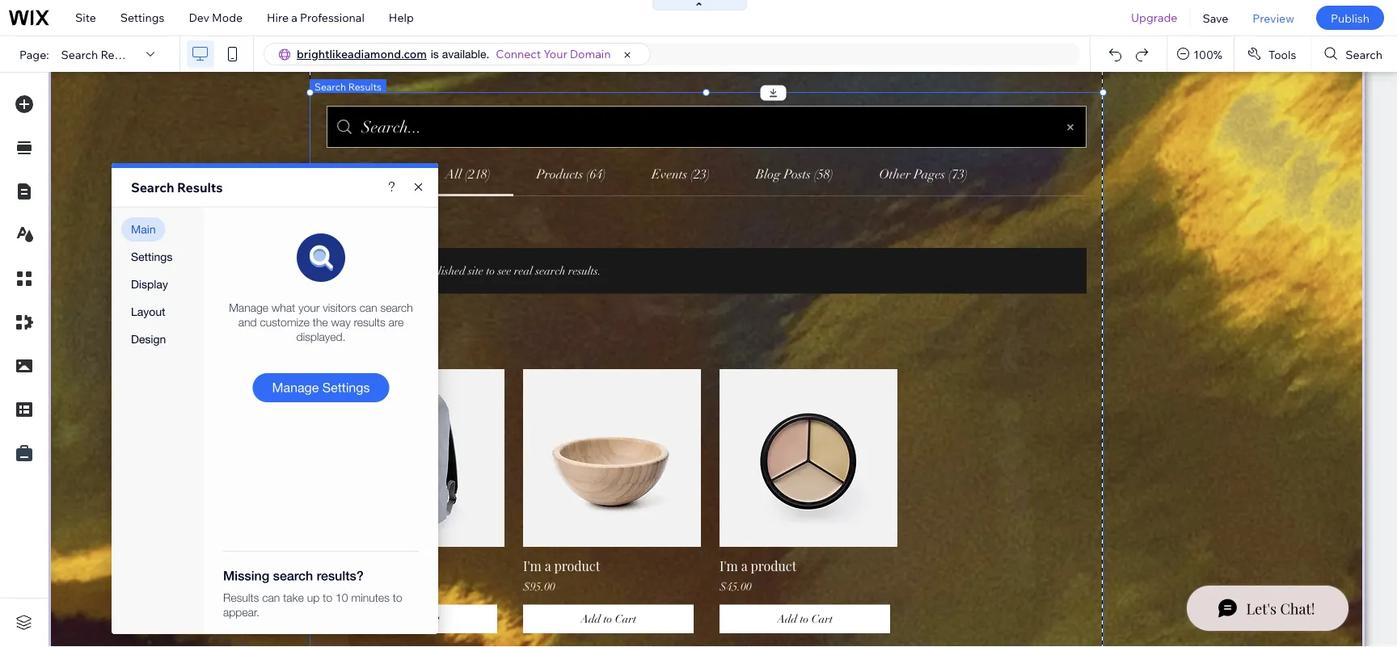 Task type: vqa. For each thing, say whether or not it's contained in the screenshot.
site
yes



Task type: locate. For each thing, give the bounding box(es) containing it.
1 vertical spatial search results
[[315, 80, 382, 93]]

2 vertical spatial results
[[177, 180, 223, 196]]

hire
[[267, 11, 289, 25]]

0 vertical spatial results
[[101, 47, 139, 61]]

1 vertical spatial settings
[[284, 172, 328, 186]]

save
[[1203, 11, 1229, 25]]

0 vertical spatial settings
[[120, 11, 165, 25]]

search button
[[1312, 36, 1398, 72]]

upgrade
[[1132, 11, 1178, 25]]

connect
[[496, 47, 541, 61]]

save button
[[1191, 0, 1241, 36]]

tools
[[1269, 47, 1297, 61]]

2 horizontal spatial results
[[349, 80, 382, 93]]

domain
[[570, 47, 611, 61]]

settings
[[120, 11, 165, 25], [284, 172, 328, 186]]

search results
[[61, 47, 139, 61], [315, 80, 382, 93], [131, 180, 223, 196]]

tools button
[[1235, 36, 1312, 72]]

help
[[389, 11, 414, 25]]

preview
[[1253, 11, 1295, 25]]

publish
[[1331, 11, 1370, 25]]

results
[[101, 47, 139, 61], [349, 80, 382, 93], [177, 180, 223, 196]]

0 horizontal spatial results
[[101, 47, 139, 61]]

site
[[75, 11, 96, 25]]

search
[[61, 47, 98, 61], [1346, 47, 1383, 61], [315, 80, 346, 93], [131, 180, 174, 196]]

a
[[291, 11, 298, 25]]

0 vertical spatial search results
[[61, 47, 139, 61]]

1 vertical spatial results
[[349, 80, 382, 93]]



Task type: describe. For each thing, give the bounding box(es) containing it.
available.
[[442, 47, 490, 61]]

100%
[[1194, 47, 1223, 61]]

1 horizontal spatial results
[[177, 180, 223, 196]]

2 vertical spatial search results
[[131, 180, 223, 196]]

hire a professional
[[267, 11, 365, 25]]

search inside button
[[1346, 47, 1383, 61]]

professional
[[300, 11, 365, 25]]

1 horizontal spatial settings
[[284, 172, 328, 186]]

brightlikeadiamond.com
[[297, 47, 427, 61]]

100% button
[[1168, 36, 1234, 72]]

preview button
[[1241, 0, 1307, 36]]

is available. connect your domain
[[431, 47, 611, 61]]

publish button
[[1317, 6, 1385, 30]]

your
[[544, 47, 568, 61]]

dev mode
[[189, 11, 243, 25]]

0 horizontal spatial settings
[[120, 11, 165, 25]]

mode
[[212, 11, 243, 25]]

is
[[431, 47, 439, 61]]

dev
[[189, 11, 209, 25]]



